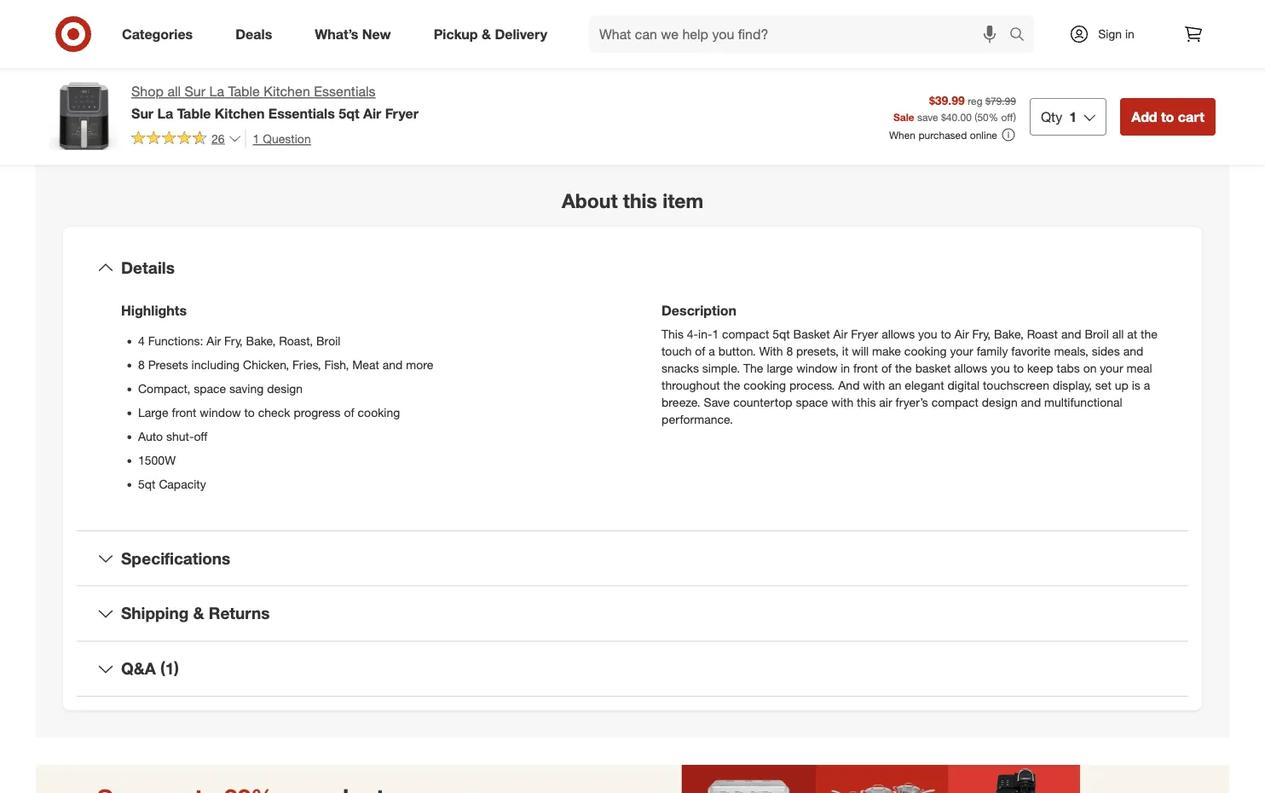 Task type: describe. For each thing, give the bounding box(es) containing it.
and up meals,
[[1062, 326, 1082, 341]]

& for shipping
[[193, 603, 204, 623]]

0 horizontal spatial with
[[687, 11, 711, 26]]

show
[[272, 120, 306, 137]]

and down touchscreen
[[1021, 395, 1041, 410]]

0 horizontal spatial fry,
[[224, 333, 243, 348]]

chicken,
[[243, 357, 289, 372]]

reg
[[968, 94, 983, 107]]

save
[[704, 395, 730, 410]]

$
[[941, 110, 946, 123]]

delivery
[[495, 26, 548, 42]]

add to cart
[[1132, 108, 1205, 125]]

1 vertical spatial a
[[1144, 378, 1151, 393]]

basket
[[794, 326, 830, 341]]

fryer inside description this 4-in-1 compact 5qt basket air fryer allows you to air fry, bake, roast and broil all at the touch of a button.  with 8 presets, it will make cooking your family favorite meals, sides and snacks simple.  the large window in front of the basket allows you to keep tabs on your meal throughout the cooking process.  and with an elegant digital touchscreen display, set up is a breeze.  save countertop space with this air fryer's compact design and multifunctional performance.
[[851, 326, 879, 341]]

to down saving
[[244, 405, 255, 420]]

sponsored
[[1166, 117, 1216, 130]]

1 vertical spatial sur
[[131, 105, 154, 121]]

large
[[138, 405, 168, 420]]

shipping & returns
[[121, 603, 270, 623]]

0 horizontal spatial window
[[200, 405, 241, 420]]

this
[[662, 326, 684, 341]]

what's
[[315, 26, 359, 42]]

functions:
[[148, 333, 203, 348]]

display,
[[1053, 378, 1092, 393]]

0 horizontal spatial broil
[[316, 333, 341, 348]]

0 vertical spatial cooking
[[905, 344, 947, 358]]

breeze.
[[662, 395, 701, 410]]

air inside shop all sur la table kitchen essentials sur la table kitchen essentials 5qt air fryer
[[363, 105, 381, 121]]

digital
[[948, 378, 980, 393]]

meals,
[[1054, 344, 1089, 358]]

2 vertical spatial the
[[724, 378, 741, 393]]

qty 1
[[1041, 108, 1077, 125]]

throughout
[[662, 378, 720, 393]]

qty
[[1041, 108, 1063, 125]]

q&a (1)
[[121, 659, 179, 678]]

$39.99
[[929, 92, 965, 107]]

it
[[842, 344, 849, 358]]

more inside button
[[310, 120, 342, 137]]

%
[[989, 110, 999, 123]]

large front window to check progress of cooking
[[138, 405, 400, 420]]

show more images button
[[261, 110, 401, 148]]

0 horizontal spatial on
[[749, 11, 763, 26]]

in inside description this 4-in-1 compact 5qt basket air fryer allows you to air fry, bake, roast and broil all at the touch of a button.  with 8 presets, it will make cooking your family favorite meals, sides and snacks simple.  the large window in front of the basket allows you to keep tabs on your meal throughout the cooking process.  and with an elegant digital touchscreen display, set up is a breeze.  save countertop space with this air fryer's compact design and multifunctional performance.
[[841, 361, 850, 376]]

1 vertical spatial compact
[[932, 395, 979, 410]]

1 horizontal spatial sur
[[185, 83, 206, 100]]

item
[[663, 189, 704, 213]]

1 vertical spatial the
[[895, 361, 912, 376]]

sides
[[1092, 344, 1120, 358]]

roast
[[1027, 326, 1058, 341]]

1 vertical spatial advertisement region
[[36, 765, 1230, 793]]

what's new link
[[300, 15, 412, 53]]

save
[[918, 110, 939, 123]]

1 horizontal spatial your
[[1100, 361, 1124, 376]]

0 horizontal spatial this
[[623, 189, 657, 213]]

with affirm on orders over $100
[[687, 11, 856, 26]]

family
[[977, 344, 1008, 358]]

8 presets including chicken, fries, fish, meat and more
[[138, 357, 434, 372]]

pickup
[[434, 26, 478, 42]]

0 vertical spatial your
[[950, 344, 974, 358]]

fryer's
[[896, 395, 928, 410]]

the
[[744, 361, 764, 376]]

purchased
[[919, 128, 967, 141]]

what's new
[[315, 26, 391, 42]]

off inside $39.99 reg $79.99 sale save $ 40.00 ( 50 % off )
[[1002, 110, 1014, 123]]

on inside description this 4-in-1 compact 5qt basket air fryer allows you to air fry, bake, roast and broil all at the touch of a button.  with 8 presets, it will make cooking your family favorite meals, sides and snacks simple.  the large window in front of the basket allows you to keep tabs on your meal throughout the cooking process.  and with an elegant digital touchscreen display, set up is a breeze.  save countertop space with this air fryer's compact design and multifunctional performance.
[[1084, 361, 1097, 376]]

1 vertical spatial cooking
[[744, 378, 786, 393]]

this inside description this 4-in-1 compact 5qt basket air fryer allows you to air fry, bake, roast and broil all at the touch of a button.  with 8 presets, it will make cooking your family favorite meals, sides and snacks simple.  the large window in front of the basket allows you to keep tabs on your meal throughout the cooking process.  and with an elegant digital touchscreen display, set up is a breeze.  save countertop space with this air fryer's compact design and multifunctional performance.
[[857, 395, 876, 410]]

0 vertical spatial allows
[[882, 326, 915, 341]]

40.00
[[946, 110, 972, 123]]

tabs
[[1057, 361, 1080, 376]]

favorite
[[1012, 344, 1051, 358]]

q&a (1) button
[[77, 642, 1189, 696]]

description
[[662, 302, 737, 318]]

online
[[970, 128, 998, 141]]

4-
[[687, 326, 698, 341]]

about
[[562, 189, 618, 213]]

make
[[872, 344, 901, 358]]

0 vertical spatial the
[[1141, 326, 1158, 341]]

elegant
[[905, 378, 945, 393]]

search
[[1002, 27, 1043, 44]]

shop
[[131, 83, 164, 100]]

fryer inside shop all sur la table kitchen essentials sur la table kitchen essentials 5qt air fryer
[[385, 105, 419, 121]]

touch
[[662, 344, 692, 358]]

1 question
[[253, 131, 311, 146]]

compact, space saving design
[[138, 381, 303, 396]]

when purchased online
[[889, 128, 998, 141]]

and right meat
[[383, 357, 403, 372]]

4 functions:  air fry, bake, roast, broil
[[138, 333, 341, 348]]

roast,
[[279, 333, 313, 348]]

to up the basket
[[941, 326, 952, 341]]

air up including
[[207, 333, 221, 348]]

specifications button
[[77, 531, 1189, 586]]

orders
[[766, 11, 800, 26]]

1 vertical spatial off
[[194, 429, 208, 444]]

presets
[[148, 357, 188, 372]]

categories link
[[107, 15, 214, 53]]

images
[[345, 120, 390, 137]]

new
[[362, 26, 391, 42]]

about this item
[[562, 189, 704, 213]]

)
[[1014, 110, 1016, 123]]

basket
[[916, 361, 951, 376]]

5qt inside shop all sur la table kitchen essentials sur la table kitchen essentials 5qt air fryer
[[339, 105, 359, 121]]

0 horizontal spatial of
[[344, 405, 354, 420]]

0 horizontal spatial 8
[[138, 357, 145, 372]]

returns
[[209, 603, 270, 623]]

all inside shop all sur la table kitchen essentials sur la table kitchen essentials 5qt air fryer
[[167, 83, 181, 100]]

1 horizontal spatial la
[[209, 83, 224, 100]]

0 vertical spatial kitchen
[[264, 83, 310, 100]]

sign in
[[1099, 26, 1135, 41]]

sur la table kitchen essentials 5qt air fryer, 5 of 8 image
[[49, 0, 324, 97]]

deals
[[236, 26, 272, 42]]

add to cart button
[[1121, 98, 1216, 135]]

0 horizontal spatial you
[[919, 326, 938, 341]]

highlights
[[121, 302, 187, 318]]

1 vertical spatial you
[[991, 361, 1010, 376]]

to up touchscreen
[[1014, 361, 1024, 376]]

button.
[[719, 344, 756, 358]]

0 vertical spatial advertisement region
[[653, 50, 1216, 115]]

will
[[852, 344, 869, 358]]

0 horizontal spatial space
[[194, 381, 226, 396]]

0 horizontal spatial la
[[157, 105, 173, 121]]



Task type: vqa. For each thing, say whether or not it's contained in the screenshot.
THE HI,
no



Task type: locate. For each thing, give the bounding box(es) containing it.
fry, up including
[[224, 333, 243, 348]]

design inside description this 4-in-1 compact 5qt basket air fryer allows you to air fry, bake, roast and broil all at the touch of a button.  with 8 presets, it will make cooking your family favorite meals, sides and snacks simple.  the large window in front of the basket allows you to keep tabs on your meal throughout the cooking process.  and with an elegant digital touchscreen display, set up is a breeze.  save countertop space with this air fryer's compact design and multifunctional performance.
[[982, 395, 1018, 410]]

touchscreen
[[983, 378, 1050, 393]]

and
[[839, 378, 860, 393]]

0 vertical spatial all
[[167, 83, 181, 100]]

0 horizontal spatial compact
[[722, 326, 769, 341]]

1 horizontal spatial a
[[1144, 378, 1151, 393]]

5qt capacity
[[138, 477, 206, 491]]

0 horizontal spatial all
[[167, 83, 181, 100]]

0 horizontal spatial design
[[267, 381, 303, 396]]

space down including
[[194, 381, 226, 396]]

1 vertical spatial allows
[[955, 361, 988, 376]]

with
[[863, 378, 885, 393], [832, 395, 854, 410]]

1 horizontal spatial broil
[[1085, 326, 1109, 341]]

air up digital at the top of page
[[955, 326, 969, 341]]

0 vertical spatial 1
[[1070, 108, 1077, 125]]

cooking up countertop on the right
[[744, 378, 786, 393]]

progress
[[294, 405, 341, 420]]

auto shut-off
[[138, 429, 208, 444]]

2 horizontal spatial the
[[1141, 326, 1158, 341]]

this left item
[[623, 189, 657, 213]]

1 vertical spatial more
[[406, 357, 434, 372]]

What can we help you find? suggestions appear below search field
[[589, 15, 1014, 53]]

(1)
[[160, 659, 179, 678]]

5qt down '1500w'
[[138, 477, 156, 491]]

1 horizontal spatial bake,
[[994, 326, 1024, 341]]

0 horizontal spatial 5qt
[[138, 477, 156, 491]]

0 horizontal spatial front
[[172, 405, 197, 420]]

1 horizontal spatial window
[[797, 361, 838, 376]]

0 vertical spatial essentials
[[314, 83, 376, 100]]

1 horizontal spatial 5qt
[[339, 105, 359, 121]]

1 vertical spatial fryer
[[851, 326, 879, 341]]

a down in-
[[709, 344, 715, 358]]

0 vertical spatial more
[[310, 120, 342, 137]]

0 horizontal spatial cooking
[[358, 405, 400, 420]]

up
[[1115, 378, 1129, 393]]

of down in-
[[695, 344, 706, 358]]

1 vertical spatial with
[[832, 395, 854, 410]]

allows
[[882, 326, 915, 341], [955, 361, 988, 376]]

air down new
[[363, 105, 381, 121]]

1 horizontal spatial 1
[[712, 326, 719, 341]]

kitchen up show
[[264, 83, 310, 100]]

0 vertical spatial you
[[919, 326, 938, 341]]

1 vertical spatial front
[[172, 405, 197, 420]]

la up 26 in the left of the page
[[209, 83, 224, 100]]

0 vertical spatial a
[[709, 344, 715, 358]]

0 horizontal spatial in
[[841, 361, 850, 376]]

an
[[889, 378, 902, 393]]

0 horizontal spatial allows
[[882, 326, 915, 341]]

1 vertical spatial in
[[841, 361, 850, 376]]

shipping
[[121, 603, 189, 623]]

2 vertical spatial 1
[[712, 326, 719, 341]]

1 vertical spatial with
[[759, 344, 783, 358]]

1 vertical spatial on
[[1084, 361, 1097, 376]]

broil up sides
[[1085, 326, 1109, 341]]

1 horizontal spatial design
[[982, 395, 1018, 410]]

fish,
[[325, 357, 349, 372]]

specifications
[[121, 548, 230, 568]]

1 vertical spatial 1
[[253, 131, 260, 146]]

you
[[919, 326, 938, 341], [991, 361, 1010, 376]]

on right affirm
[[749, 11, 763, 26]]

8 up large
[[787, 344, 793, 358]]

search button
[[1002, 15, 1043, 56]]

shop all sur la table kitchen essentials sur la table kitchen essentials 5qt air fryer
[[131, 83, 419, 121]]

2 vertical spatial cooking
[[358, 405, 400, 420]]

1 horizontal spatial you
[[991, 361, 1010, 376]]

design down touchscreen
[[982, 395, 1018, 410]]

2 horizontal spatial 1
[[1070, 108, 1077, 125]]

keep
[[1028, 361, 1054, 376]]

meal
[[1127, 361, 1153, 376]]

auto
[[138, 429, 163, 444]]

q&a
[[121, 659, 156, 678]]

1 horizontal spatial allows
[[955, 361, 988, 376]]

1 inside description this 4-in-1 compact 5qt basket air fryer allows you to air fry, bake, roast and broil all at the touch of a button.  with 8 presets, it will make cooking your family favorite meals, sides and snacks simple.  the large window in front of the basket allows you to keep tabs on your meal throughout the cooking process.  and with an elegant digital touchscreen display, set up is a breeze.  save countertop space with this air fryer's compact design and multifunctional performance.
[[712, 326, 719, 341]]

space
[[194, 381, 226, 396], [796, 395, 828, 410]]

0 vertical spatial fryer
[[385, 105, 419, 121]]

more right show
[[310, 120, 342, 137]]

essentials up the question
[[268, 105, 335, 121]]

when
[[889, 128, 916, 141]]

0 vertical spatial on
[[749, 11, 763, 26]]

all right shop
[[167, 83, 181, 100]]

0 horizontal spatial bake,
[[246, 333, 276, 348]]

window down compact, space saving design
[[200, 405, 241, 420]]

off
[[1002, 110, 1014, 123], [194, 429, 208, 444]]

8
[[787, 344, 793, 358], [138, 357, 145, 372]]

affirm
[[714, 11, 746, 26]]

& left returns
[[193, 603, 204, 623]]

window inside description this 4-in-1 compact 5qt basket air fryer allows you to air fry, bake, roast and broil all at the touch of a button.  with 8 presets, it will make cooking your family favorite meals, sides and snacks simple.  the large window in front of the basket allows you to keep tabs on your meal throughout the cooking process.  and with an elegant digital touchscreen display, set up is a breeze.  save countertop space with this air fryer's compact design and multifunctional performance.
[[797, 361, 838, 376]]

off right %
[[1002, 110, 1014, 123]]

all inside description this 4-in-1 compact 5qt basket air fryer allows you to air fry, bake, roast and broil all at the touch of a button.  with 8 presets, it will make cooking your family favorite meals, sides and snacks simple.  the large window in front of the basket allows you to keep tabs on your meal throughout the cooking process.  and with an elegant digital touchscreen display, set up is a breeze.  save countertop space with this air fryer's compact design and multifunctional performance.
[[1113, 326, 1124, 341]]

categories
[[122, 26, 193, 42]]

1 horizontal spatial with
[[759, 344, 783, 358]]

1 horizontal spatial all
[[1113, 326, 1124, 341]]

design down 8 presets including chicken, fries, fish, meat and more
[[267, 381, 303, 396]]

1 horizontal spatial this
[[857, 395, 876, 410]]

$39.99 reg $79.99 sale save $ 40.00 ( 50 % off )
[[894, 92, 1016, 123]]

1 horizontal spatial on
[[1084, 361, 1097, 376]]

of right the progress
[[344, 405, 354, 420]]

5qt right show
[[339, 105, 359, 121]]

1 right the qty
[[1070, 108, 1077, 125]]

front inside description this 4-in-1 compact 5qt basket air fryer allows you to air fry, bake, roast and broil all at the touch of a button.  with 8 presets, it will make cooking your family favorite meals, sides and snacks simple.  the large window in front of the basket allows you to keep tabs on your meal throughout the cooking process.  and with an elegant digital touchscreen display, set up is a breeze.  save countertop space with this air fryer's compact design and multifunctional performance.
[[854, 361, 878, 376]]

1 vertical spatial all
[[1113, 326, 1124, 341]]

fry, up family
[[973, 326, 991, 341]]

the up 'an' on the top right of the page
[[895, 361, 912, 376]]

$100
[[830, 11, 856, 26]]

snacks
[[662, 361, 699, 376]]

in right sign at top
[[1126, 26, 1135, 41]]

in
[[1126, 26, 1135, 41], [841, 361, 850, 376]]

1 question link
[[245, 129, 311, 148]]

table
[[228, 83, 260, 100], [177, 105, 211, 121]]

essentials up show more images
[[314, 83, 376, 100]]

at
[[1128, 326, 1138, 341]]

a
[[709, 344, 715, 358], [1144, 378, 1151, 393]]

check
[[258, 405, 290, 420]]

5qt left the basket
[[773, 326, 790, 341]]

all left at on the top
[[1113, 326, 1124, 341]]

1 horizontal spatial of
[[695, 344, 706, 358]]

in down it
[[841, 361, 850, 376]]

5qt inside description this 4-in-1 compact 5qt basket air fryer allows you to air fry, bake, roast and broil all at the touch of a button.  with 8 presets, it will make cooking your family favorite meals, sides and snacks simple.  the large window in front of the basket allows you to keep tabs on your meal throughout the cooking process.  and with an elegant digital touchscreen display, set up is a breeze.  save countertop space with this air fryer's compact design and multifunctional performance.
[[773, 326, 790, 341]]

air
[[879, 395, 893, 410]]

of
[[695, 344, 706, 358], [882, 361, 892, 376], [344, 405, 354, 420]]

1 vertical spatial window
[[200, 405, 241, 420]]

la down shop
[[157, 105, 173, 121]]

1 horizontal spatial the
[[895, 361, 912, 376]]

sur down shop
[[131, 105, 154, 121]]

image of sur la table kitchen essentials 5qt air fryer image
[[49, 82, 118, 150]]

0 vertical spatial compact
[[722, 326, 769, 341]]

8 inside description this 4-in-1 compact 5qt basket air fryer allows you to air fry, bake, roast and broil all at the touch of a button.  with 8 presets, it will make cooking your family favorite meals, sides and snacks simple.  the large window in front of the basket allows you to keep tabs on your meal throughout the cooking process.  and with an elegant digital touchscreen display, set up is a breeze.  save countertop space with this air fryer's compact design and multifunctional performance.
[[787, 344, 793, 358]]

with inside description this 4-in-1 compact 5qt basket air fryer allows you to air fry, bake, roast and broil all at the touch of a button.  with 8 presets, it will make cooking your family favorite meals, sides and snacks simple.  the large window in front of the basket allows you to keep tabs on your meal throughout the cooking process.  and with an elegant digital touchscreen display, set up is a breeze.  save countertop space with this air fryer's compact design and multifunctional performance.
[[759, 344, 783, 358]]

pickup & delivery
[[434, 26, 548, 42]]

(
[[975, 110, 978, 123]]

compact
[[722, 326, 769, 341], [932, 395, 979, 410]]

0 vertical spatial of
[[695, 344, 706, 358]]

fry, inside description this 4-in-1 compact 5qt basket air fryer allows you to air fry, bake, roast and broil all at the touch of a button.  with 8 presets, it will make cooking your family favorite meals, sides and snacks simple.  the large window in front of the basket allows you to keep tabs on your meal throughout the cooking process.  and with an elegant digital touchscreen display, set up is a breeze.  save countertop space with this air fryer's compact design and multifunctional performance.
[[973, 326, 991, 341]]

you down family
[[991, 361, 1010, 376]]

broil inside description this 4-in-1 compact 5qt basket air fryer allows you to air fry, bake, roast and broil all at the touch of a button.  with 8 presets, it will make cooking your family favorite meals, sides and snacks simple.  the large window in front of the basket allows you to keep tabs on your meal throughout the cooking process.  and with an elegant digital touchscreen display, set up is a breeze.  save countertop space with this air fryer's compact design and multifunctional performance.
[[1085, 326, 1109, 341]]

1 horizontal spatial with
[[863, 378, 885, 393]]

fry,
[[973, 326, 991, 341], [224, 333, 243, 348]]

saving
[[229, 381, 264, 396]]

set
[[1096, 378, 1112, 393]]

you up the basket
[[919, 326, 938, 341]]

advertisement region
[[653, 50, 1216, 115], [36, 765, 1230, 793]]

the down simple.
[[724, 378, 741, 393]]

& inside dropdown button
[[193, 603, 204, 623]]

window
[[797, 361, 838, 376], [200, 405, 241, 420]]

window down presets,
[[797, 361, 838, 376]]

allows up the make
[[882, 326, 915, 341]]

0 horizontal spatial fryer
[[385, 105, 419, 121]]

0 horizontal spatial &
[[193, 603, 204, 623]]

space down process.
[[796, 395, 828, 410]]

bake, up chicken, on the left top of page
[[246, 333, 276, 348]]

1 right 4- on the top right
[[712, 326, 719, 341]]

0 vertical spatial 5qt
[[339, 105, 359, 121]]

bake, inside description this 4-in-1 compact 5qt basket air fryer allows you to air fry, bake, roast and broil all at the touch of a button.  with 8 presets, it will make cooking your family favorite meals, sides and snacks simple.  the large window in front of the basket allows you to keep tabs on your meal throughout the cooking process.  and with an elegant digital touchscreen display, set up is a breeze.  save countertop space with this air fryer's compact design and multifunctional performance.
[[994, 326, 1024, 341]]

0 horizontal spatial off
[[194, 429, 208, 444]]

sale
[[894, 110, 915, 123]]

2 vertical spatial 5qt
[[138, 477, 156, 491]]

& right the pickup
[[482, 26, 491, 42]]

0 vertical spatial sur
[[185, 83, 206, 100]]

front up shut-
[[172, 405, 197, 420]]

to inside button
[[1161, 108, 1175, 125]]

1 vertical spatial essentials
[[268, 105, 335, 121]]

sur right shop
[[185, 83, 206, 100]]

broil
[[1085, 326, 1109, 341], [316, 333, 341, 348]]

1500w
[[138, 453, 176, 468]]

8 down the 4
[[138, 357, 145, 372]]

0 horizontal spatial 1
[[253, 131, 260, 146]]

meat
[[352, 357, 379, 372]]

0 vertical spatial with
[[863, 378, 885, 393]]

fryer
[[385, 105, 419, 121], [851, 326, 879, 341]]

your left family
[[950, 344, 974, 358]]

large
[[767, 361, 793, 376]]

more
[[310, 120, 342, 137], [406, 357, 434, 372]]

compact up button.
[[722, 326, 769, 341]]

description this 4-in-1 compact 5qt basket air fryer allows you to air fry, bake, roast and broil all at the touch of a button.  with 8 presets, it will make cooking your family favorite meals, sides and snacks simple.  the large window in front of the basket allows you to keep tabs on your meal throughout the cooking process.  and with an elegant digital touchscreen display, set up is a breeze.  save countertop space with this air fryer's compact design and multifunctional performance.
[[662, 302, 1158, 427]]

allows up digital at the top of page
[[955, 361, 988, 376]]

compact,
[[138, 381, 190, 396]]

26
[[211, 131, 225, 146]]

1 horizontal spatial fryer
[[851, 326, 879, 341]]

table up 26 link
[[177, 105, 211, 121]]

& for pickup
[[482, 26, 491, 42]]

compact down digital at the top of page
[[932, 395, 979, 410]]

in-
[[698, 326, 712, 341]]

0 horizontal spatial a
[[709, 344, 715, 358]]

your down sides
[[1100, 361, 1124, 376]]

with left affirm
[[687, 11, 711, 26]]

4
[[138, 333, 145, 348]]

cooking down meat
[[358, 405, 400, 420]]

with up "air"
[[863, 378, 885, 393]]

shut-
[[166, 429, 194, 444]]

air up it
[[834, 326, 848, 341]]

pickup & delivery link
[[419, 15, 569, 53]]

2 horizontal spatial of
[[882, 361, 892, 376]]

add
[[1132, 108, 1158, 125]]

1 horizontal spatial table
[[228, 83, 260, 100]]

process.
[[790, 378, 835, 393]]

with down and
[[832, 395, 854, 410]]

details
[[121, 258, 175, 277]]

this left "air"
[[857, 395, 876, 410]]

1 vertical spatial of
[[882, 361, 892, 376]]

0 vertical spatial table
[[228, 83, 260, 100]]

essentials
[[314, 83, 376, 100], [268, 105, 335, 121]]

1 vertical spatial kitchen
[[215, 105, 265, 121]]

$79.99
[[986, 94, 1016, 107]]

to right add
[[1161, 108, 1175, 125]]

bake, up family
[[994, 326, 1024, 341]]

off right auto
[[194, 429, 208, 444]]

and down at on the top
[[1124, 344, 1144, 358]]

1 vertical spatial your
[[1100, 361, 1124, 376]]

cooking up the basket
[[905, 344, 947, 358]]

image gallery element
[[49, 0, 612, 148]]

space inside description this 4-in-1 compact 5qt basket air fryer allows you to air fry, bake, roast and broil all at the touch of a button.  with 8 presets, it will make cooking your family favorite meals, sides and snacks simple.  the large window in front of the basket allows you to keep tabs on your meal throughout the cooking process.  and with an elegant digital touchscreen display, set up is a breeze.  save countertop space with this air fryer's compact design and multifunctional performance.
[[796, 395, 828, 410]]

photo from @targetgems, 6 of 8 image
[[338, 0, 612, 97]]

0 horizontal spatial with
[[832, 395, 854, 410]]

1 horizontal spatial off
[[1002, 110, 1014, 123]]

1 horizontal spatial &
[[482, 26, 491, 42]]

with up large
[[759, 344, 783, 358]]

on right the tabs at the top
[[1084, 361, 1097, 376]]

the right at on the top
[[1141, 326, 1158, 341]]

1 left the question
[[253, 131, 260, 146]]

0 vertical spatial with
[[687, 11, 711, 26]]

table up the 1 question link
[[228, 83, 260, 100]]

question
[[263, 131, 311, 146]]

a right is
[[1144, 378, 1151, 393]]

0 vertical spatial &
[[482, 26, 491, 42]]

sur
[[185, 83, 206, 100], [131, 105, 154, 121]]

2 vertical spatial of
[[344, 405, 354, 420]]

more right meat
[[406, 357, 434, 372]]

2 horizontal spatial cooking
[[905, 344, 947, 358]]

air
[[363, 105, 381, 121], [834, 326, 848, 341], [955, 326, 969, 341], [207, 333, 221, 348]]

fryer down new
[[385, 105, 419, 121]]

1 vertical spatial table
[[177, 105, 211, 121]]

1 horizontal spatial in
[[1126, 26, 1135, 41]]

on
[[749, 11, 763, 26], [1084, 361, 1097, 376]]

broil up fish,
[[316, 333, 341, 348]]

of down the make
[[882, 361, 892, 376]]

kitchen up 26 in the left of the page
[[215, 105, 265, 121]]

presets,
[[797, 344, 839, 358]]

sign
[[1099, 26, 1122, 41]]

front down will
[[854, 361, 878, 376]]

show more images
[[272, 120, 390, 137]]

fryer up will
[[851, 326, 879, 341]]

design
[[267, 381, 303, 396], [982, 395, 1018, 410]]

0 vertical spatial in
[[1126, 26, 1135, 41]]

1 horizontal spatial space
[[796, 395, 828, 410]]

capacity
[[159, 477, 206, 491]]

1 vertical spatial &
[[193, 603, 204, 623]]



